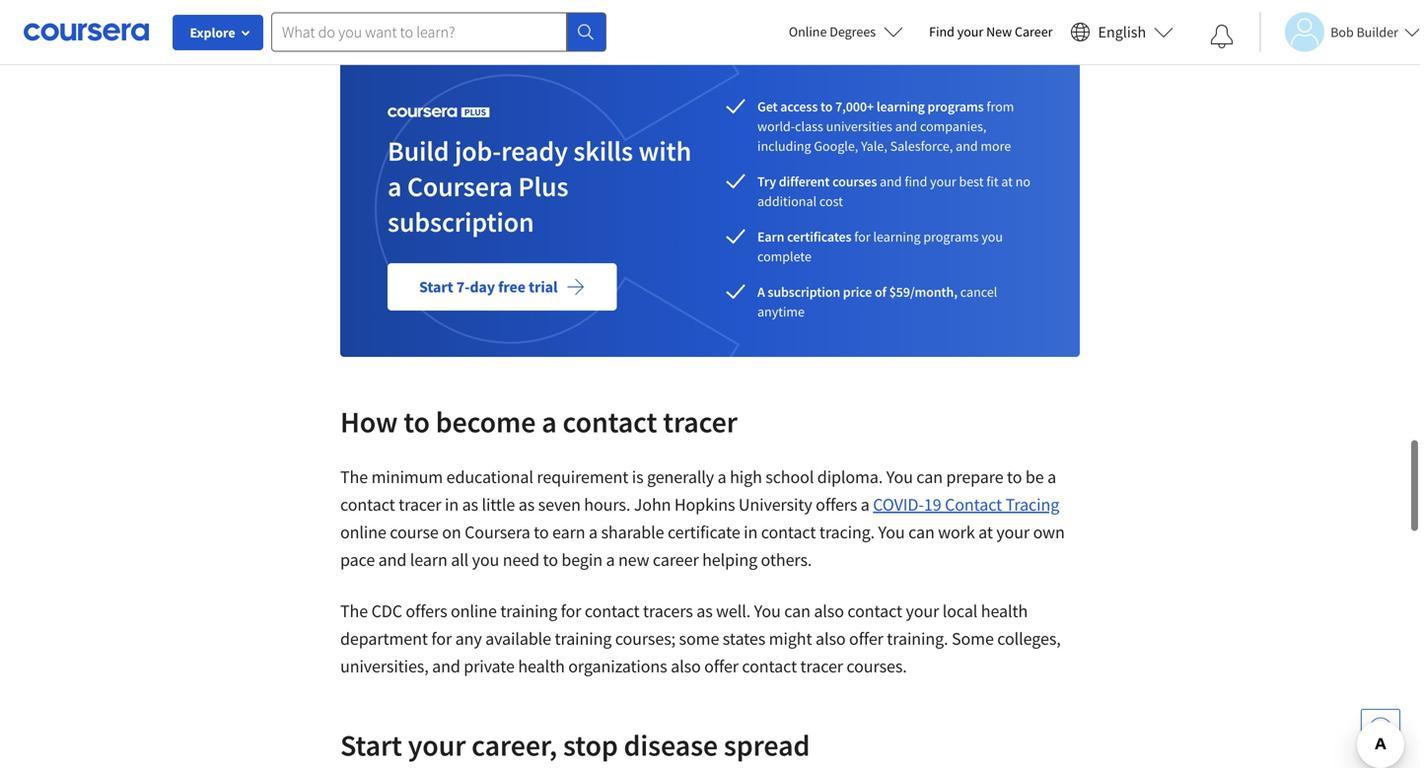 Task type: describe. For each thing, give the bounding box(es) containing it.
a
[[758, 283, 765, 301]]

explore
[[190, 24, 235, 41]]

begin
[[562, 549, 603, 571]]

others.
[[761, 549, 812, 571]]

learn
[[410, 549, 448, 571]]

how
[[340, 403, 398, 440]]

a subscription price of $59/month,
[[758, 283, 958, 301]]

build
[[388, 134, 449, 168]]

as inside the cdc offers online training for contact tracers as well. you can also contact your local health department for any available training courses; some states might also offer training. some colleges, universities, and private health organizations also offer contact tracer courses.
[[697, 600, 713, 622]]

little
[[482, 494, 515, 516]]

educational
[[446, 466, 534, 488]]

and up 'salesforce,'
[[895, 117, 918, 135]]

your inside and find your best fit at no additional cost
[[930, 172, 956, 190]]

how to become a contact tracer
[[340, 403, 744, 440]]

minimum
[[371, 466, 443, 488]]

try
[[758, 172, 776, 190]]

pace
[[340, 549, 375, 571]]

coursera inside covid-19 contact tracing online course on coursera to earn a sharable certificate in contact tracing. you can work at your own pace and learn all you need to begin a new career helping others.
[[465, 521, 530, 543]]

you inside covid-19 contact tracing online course on coursera to earn a sharable certificate in contact tracing. you can work at your own pace and learn all you need to begin a new career helping others.
[[472, 549, 499, 571]]

a left new
[[606, 549, 615, 571]]

in inside the minimum educational requirement is generally a high school diploma. you can prepare to be a contact tracer in as little as seven hours. john hopkins university offers a
[[445, 494, 459, 516]]

check with your local temporary employment agencies too. some public health departments may hire contact tracers temporarily through an agency.
[[340, 0, 1053, 34]]

on
[[442, 521, 461, 543]]

your inside check with your local temporary employment agencies too. some public health departments may hire contact tracers temporarily through an agency.
[[425, 0, 458, 7]]

of
[[875, 283, 887, 301]]

need
[[503, 549, 540, 571]]

no
[[1016, 172, 1031, 190]]

free
[[498, 277, 526, 297]]

offers inside the cdc offers online training for contact tracers as well. you can also contact your local health department for any available training courses; some states might also offer training. some colleges, universities, and private health organizations also offer contact tracer courses.
[[406, 600, 447, 622]]

online degrees
[[789, 23, 876, 40]]

tracer inside the minimum educational requirement is generally a high school diploma. you can prepare to be a contact tracer in as little as seven hours. john hopkins university offers a
[[399, 494, 441, 516]]

from
[[987, 98, 1014, 115]]

0 vertical spatial programs
[[928, 98, 984, 115]]

be
[[1026, 466, 1044, 488]]

work
[[938, 521, 975, 543]]

online inside the cdc offers online training for contact tracers as well. you can also contact your local health department for any available training courses; some states might also offer training. some colleges, universities, and private health organizations also offer contact tracer courses.
[[451, 600, 497, 622]]

career
[[1015, 23, 1053, 40]]

courses
[[833, 172, 877, 190]]

build job-ready skills with a coursera plus subscription
[[388, 134, 692, 239]]

your inside the cdc offers online training for contact tracers as well. you can also contact your local health department for any available training courses; some states might also offer training. some colleges, universities, and private health organizations also offer contact tracer courses.
[[906, 600, 939, 622]]

states
[[723, 628, 766, 650]]

best
[[959, 172, 984, 190]]

from world-class universities and companies, including google, yale, salesforce, and more
[[758, 98, 1014, 155]]

stop
[[563, 727, 618, 764]]

with inside check with your local temporary employment agencies too. some public health departments may hire contact tracers temporarily through an agency.
[[389, 0, 421, 7]]

0 vertical spatial learning
[[877, 98, 925, 115]]

degrees
[[830, 23, 876, 40]]

get
[[758, 98, 778, 115]]

find
[[905, 172, 928, 190]]

world-
[[758, 117, 795, 135]]

find your new career link
[[919, 20, 1063, 44]]

available
[[485, 628, 551, 650]]

explore button
[[173, 15, 263, 50]]

cdc
[[371, 600, 402, 622]]

tracer inside the cdc offers online training for contact tracers as well. you can also contact your local health department for any available training courses; some states might also offer training. some colleges, universities, and private health organizations also offer contact tracer courses.
[[801, 655, 843, 678]]

google,
[[814, 137, 858, 155]]

7,000+
[[835, 98, 874, 115]]

spread
[[724, 727, 810, 764]]

a right become
[[542, 403, 557, 440]]

in inside covid-19 contact tracing online course on coursera to earn a sharable certificate in contact tracing. you can work at your own pace and learn all you need to begin a new career helping others.
[[744, 521, 758, 543]]

you for also
[[754, 600, 781, 622]]

0 horizontal spatial as
[[462, 494, 478, 516]]

19
[[924, 494, 942, 516]]

a right earn
[[589, 521, 598, 543]]

courses;
[[615, 628, 676, 650]]

trial
[[529, 277, 558, 297]]

your down departments
[[958, 23, 984, 40]]

7-
[[456, 277, 470, 297]]

local inside check with your local temporary employment agencies too. some public health departments may hire contact tracers temporarily through an agency.
[[461, 0, 496, 7]]

contact up requirement
[[563, 403, 657, 440]]

certificates
[[787, 228, 852, 245]]

seven
[[538, 494, 581, 516]]

additional
[[758, 192, 817, 210]]

plus
[[518, 169, 569, 204]]

local inside the cdc offers online training for contact tracers as well. you can also contact your local health department for any available training courses; some states might also offer training. some colleges, universities, and private health organizations also offer contact tracer courses.
[[943, 600, 978, 622]]

generally
[[647, 466, 714, 488]]

covid-
[[873, 494, 924, 516]]

1 vertical spatial also
[[816, 628, 846, 650]]

a down diploma.
[[861, 494, 870, 516]]

fit
[[987, 172, 999, 190]]

through
[[573, 12, 632, 34]]

temporary
[[500, 0, 577, 7]]

a right be
[[1048, 466, 1057, 488]]

all
[[451, 549, 469, 571]]

the for the minimum educational requirement is generally a high school diploma. you can prepare to be a contact tracer in as little as seven hours. john hopkins university offers a
[[340, 466, 368, 488]]

different
[[779, 172, 830, 190]]

contact up 'training.'
[[848, 600, 903, 622]]

contact inside check with your local temporary employment agencies too. some public health departments may hire contact tracers temporarily through an agency.
[[372, 12, 427, 34]]

department
[[340, 628, 428, 650]]

some inside the cdc offers online training for contact tracers as well. you can also contact your local health department for any available training courses; some states might also offer training. some colleges, universities, and private health organizations also offer contact tracer courses.
[[952, 628, 994, 650]]

online degrees button
[[773, 10, 919, 53]]

at inside covid-19 contact tracing online course on coursera to earn a sharable certificate in contact tracing. you can work at your own pace and learn all you need to begin a new career helping others.
[[979, 521, 993, 543]]

price
[[843, 283, 872, 301]]

too.
[[746, 0, 775, 7]]

1 horizontal spatial offer
[[849, 628, 884, 650]]

helping
[[702, 549, 758, 571]]

learning inside the for learning programs you complete
[[873, 228, 921, 245]]

help center image
[[1369, 717, 1393, 741]]

career,
[[472, 727, 557, 764]]

start for start 7-day free trial
[[419, 277, 453, 297]]

training.
[[887, 628, 948, 650]]

john
[[634, 494, 671, 516]]

earn
[[758, 228, 785, 245]]

a left high
[[718, 466, 727, 488]]



Task type: locate. For each thing, give the bounding box(es) containing it.
some up online
[[778, 0, 820, 7]]

job-
[[455, 134, 501, 168]]

some inside check with your local temporary employment agencies too. some public health departments may hire contact tracers temporarily through an agency.
[[778, 0, 820, 7]]

start
[[419, 277, 453, 297], [340, 727, 402, 764]]

your inside covid-19 contact tracing online course on coursera to earn a sharable certificate in contact tracing. you can work at your own pace and learn all you need to begin a new career helping others.
[[997, 521, 1030, 543]]

also down some
[[671, 655, 701, 678]]

0 vertical spatial offer
[[849, 628, 884, 650]]

0 vertical spatial offers
[[816, 494, 857, 516]]

0 vertical spatial tracers
[[430, 12, 481, 34]]

health right public
[[873, 0, 920, 7]]

online
[[789, 23, 827, 40]]

1 horizontal spatial with
[[639, 134, 692, 168]]

to left be
[[1007, 466, 1022, 488]]

1 horizontal spatial health
[[873, 0, 920, 7]]

contact down might
[[742, 655, 797, 678]]

1 vertical spatial tracer
[[399, 494, 441, 516]]

and inside covid-19 contact tracing online course on coursera to earn a sharable certificate in contact tracing. you can work at your own pace and learn all you need to begin a new career helping others.
[[378, 549, 407, 571]]

2 vertical spatial can
[[784, 600, 811, 622]]

0 vertical spatial online
[[340, 521, 386, 543]]

0 horizontal spatial local
[[461, 0, 496, 7]]

your up what do you want to learn? 'text field'
[[425, 0, 458, 7]]

offers inside the minimum educational requirement is generally a high school diploma. you can prepare to be a contact tracer in as little as seven hours. john hopkins university offers a
[[816, 494, 857, 516]]

start for start your career, stop disease spread
[[340, 727, 402, 764]]

and right pace
[[378, 549, 407, 571]]

with up what do you want to learn? 'text field'
[[389, 0, 421, 7]]

can
[[917, 466, 943, 488], [909, 521, 935, 543], [784, 600, 811, 622]]

0 vertical spatial training
[[500, 600, 557, 622]]

0 horizontal spatial health
[[518, 655, 565, 678]]

training up organizations
[[555, 628, 612, 650]]

agency.
[[657, 12, 713, 34]]

offer down some
[[704, 655, 739, 678]]

in up helping
[[744, 521, 758, 543]]

can up the 19
[[917, 466, 943, 488]]

0 horizontal spatial some
[[778, 0, 820, 7]]

you right all
[[472, 549, 499, 571]]

and down companies, on the top right of page
[[956, 137, 978, 155]]

2 vertical spatial tracer
[[801, 655, 843, 678]]

1 horizontal spatial for
[[561, 600, 581, 622]]

you inside the cdc offers online training for contact tracers as well. you can also contact your local health department for any available training courses; some states might also offer training. some colleges, universities, and private health organizations also offer contact tracer courses.
[[754, 600, 781, 622]]

in up on
[[445, 494, 459, 516]]

contact down minimum
[[340, 494, 395, 516]]

0 horizontal spatial tracers
[[430, 12, 481, 34]]

online up any
[[451, 600, 497, 622]]

offer
[[849, 628, 884, 650], [704, 655, 739, 678]]

to right how
[[404, 403, 430, 440]]

hire
[[340, 12, 369, 34]]

the cdc offers online training for contact tracers as well. you can also contact your local health department for any available training courses; some states might also offer training. some colleges, universities, and private health organizations also offer contact tracer courses.
[[340, 600, 1061, 678]]

1 vertical spatial tracers
[[643, 600, 693, 622]]

2 horizontal spatial tracer
[[801, 655, 843, 678]]

cancel anytime
[[758, 283, 998, 320]]

sharable
[[601, 521, 664, 543]]

1 horizontal spatial some
[[952, 628, 994, 650]]

you inside covid-19 contact tracing online course on coursera to earn a sharable certificate in contact tracing. you can work at your own pace and learn all you need to begin a new career helping others.
[[878, 521, 905, 543]]

contact down check
[[372, 12, 427, 34]]

0 vertical spatial health
[[873, 0, 920, 7]]

universities,
[[340, 655, 429, 678]]

departments
[[923, 0, 1018, 7]]

can for prepare
[[917, 466, 943, 488]]

as right little
[[519, 494, 535, 516]]

1 vertical spatial some
[[952, 628, 994, 650]]

offer up courses.
[[849, 628, 884, 650]]

0 vertical spatial in
[[445, 494, 459, 516]]

for left any
[[431, 628, 452, 650]]

1 vertical spatial local
[[943, 600, 978, 622]]

1 horizontal spatial local
[[943, 600, 978, 622]]

for down begin
[[561, 600, 581, 622]]

0 vertical spatial the
[[340, 466, 368, 488]]

0 vertical spatial subscription
[[388, 205, 534, 239]]

1 vertical spatial offer
[[704, 655, 739, 678]]

1 vertical spatial learning
[[873, 228, 921, 245]]

0 vertical spatial can
[[917, 466, 943, 488]]

the for the cdc offers online training for contact tracers as well. you can also contact your local health department for any available training courses; some states might also offer training. some colleges, universities, and private health organizations also offer contact tracer courses.
[[340, 600, 368, 622]]

day
[[470, 277, 495, 297]]

tracers left temporarily
[[430, 12, 481, 34]]

0 vertical spatial for
[[855, 228, 871, 245]]

some
[[778, 0, 820, 7], [952, 628, 994, 650]]

2 horizontal spatial health
[[981, 600, 1028, 622]]

temporarily
[[484, 12, 570, 34]]

offers right cdc
[[406, 600, 447, 622]]

0 horizontal spatial at
[[979, 521, 993, 543]]

1 horizontal spatial as
[[519, 494, 535, 516]]

start left 7- on the left top of page
[[419, 277, 453, 297]]

coursera image
[[24, 16, 149, 48]]

universities
[[826, 117, 893, 135]]

2 horizontal spatial for
[[855, 228, 871, 245]]

colleges,
[[998, 628, 1061, 650]]

offers
[[816, 494, 857, 516], [406, 600, 447, 622]]

own
[[1033, 521, 1065, 543]]

a inside build job-ready skills with a coursera plus subscription
[[388, 169, 402, 204]]

more
[[981, 137, 1011, 155]]

course
[[390, 521, 439, 543]]

you
[[887, 466, 913, 488], [878, 521, 905, 543], [754, 600, 781, 622]]

1 vertical spatial subscription
[[768, 283, 840, 301]]

0 vertical spatial also
[[814, 600, 844, 622]]

tracer up course
[[399, 494, 441, 516]]

find your new career
[[929, 23, 1053, 40]]

0 vertical spatial at
[[1002, 172, 1013, 190]]

companies,
[[920, 117, 987, 135]]

contact inside the minimum educational requirement is generally a high school diploma. you can prepare to be a contact tracer in as little as seven hours. john hopkins university offers a
[[340, 494, 395, 516]]

subscription
[[388, 205, 534, 239], [768, 283, 840, 301]]

for inside the for learning programs you complete
[[855, 228, 871, 245]]

2 vertical spatial also
[[671, 655, 701, 678]]

0 horizontal spatial in
[[445, 494, 459, 516]]

well.
[[716, 600, 751, 622]]

1 vertical spatial start
[[340, 727, 402, 764]]

0 vertical spatial you
[[887, 466, 913, 488]]

programs
[[928, 98, 984, 115], [924, 228, 979, 245]]

career
[[653, 549, 699, 571]]

coursera down little
[[465, 521, 530, 543]]

health up colleges,
[[981, 600, 1028, 622]]

2 vertical spatial health
[[518, 655, 565, 678]]

at inside and find your best fit at no additional cost
[[1002, 172, 1013, 190]]

salesforce,
[[890, 137, 953, 155]]

1 vertical spatial coursera
[[465, 521, 530, 543]]

0 vertical spatial local
[[461, 0, 496, 7]]

organizations
[[568, 655, 667, 678]]

learning
[[877, 98, 925, 115], [873, 228, 921, 245]]

1 vertical spatial with
[[639, 134, 692, 168]]

to inside the minimum educational requirement is generally a high school diploma. you can prepare to be a contact tracer in as little as seven hours. john hopkins university offers a
[[1007, 466, 1022, 488]]

tracer
[[663, 403, 738, 440], [399, 494, 441, 516], [801, 655, 843, 678]]

the minimum educational requirement is generally a high school diploma. you can prepare to be a contact tracer in as little as seven hours. john hopkins university offers a
[[340, 466, 1057, 516]]

1 the from the top
[[340, 466, 368, 488]]

is
[[632, 466, 644, 488]]

online
[[340, 521, 386, 543], [451, 600, 497, 622]]

online up pace
[[340, 521, 386, 543]]

tracing.
[[820, 521, 875, 543]]

1 vertical spatial programs
[[924, 228, 979, 245]]

0 horizontal spatial offers
[[406, 600, 447, 622]]

0 horizontal spatial start
[[340, 727, 402, 764]]

also right might
[[816, 628, 846, 650]]

with inside build job-ready skills with a coursera plus subscription
[[639, 134, 692, 168]]

hopkins
[[675, 494, 735, 516]]

english button
[[1063, 0, 1182, 64]]

health down 'available'
[[518, 655, 565, 678]]

tracer up generally
[[663, 403, 738, 440]]

university
[[739, 494, 812, 516]]

you inside the minimum educational requirement is generally a high school diploma. you can prepare to be a contact tracer in as little as seven hours. john hopkins university offers a
[[887, 466, 913, 488]]

1 horizontal spatial start
[[419, 277, 453, 297]]

coursera down job- at the left of page
[[407, 169, 513, 204]]

None search field
[[271, 12, 607, 52]]

bob
[[1331, 23, 1354, 41]]

private
[[464, 655, 515, 678]]

0 vertical spatial start
[[419, 277, 453, 297]]

tracing
[[1006, 494, 1060, 516]]

to left earn
[[534, 521, 549, 543]]

contact inside covid-19 contact tracing online course on coursera to earn a sharable certificate in contact tracing. you can work at your own pace and learn all you need to begin a new career helping others.
[[761, 521, 816, 543]]

1 vertical spatial online
[[451, 600, 497, 622]]

0 horizontal spatial with
[[389, 0, 421, 7]]

your
[[425, 0, 458, 7], [958, 23, 984, 40], [930, 172, 956, 190], [997, 521, 1030, 543], [906, 600, 939, 622], [408, 727, 466, 764]]

start your career, stop disease spread
[[340, 727, 810, 764]]

1 vertical spatial can
[[909, 521, 935, 543]]

to right need
[[543, 549, 558, 571]]

1 vertical spatial the
[[340, 600, 368, 622]]

2 vertical spatial you
[[754, 600, 781, 622]]

can up might
[[784, 600, 811, 622]]

0 horizontal spatial online
[[340, 521, 386, 543]]

the inside the minimum educational requirement is generally a high school diploma. you can prepare to be a contact tracer in as little as seven hours. john hopkins university offers a
[[340, 466, 368, 488]]

you
[[982, 228, 1003, 245], [472, 549, 499, 571]]

1 vertical spatial health
[[981, 600, 1028, 622]]

your left career,
[[408, 727, 466, 764]]

subscription up anytime
[[768, 283, 840, 301]]

2 the from the top
[[340, 600, 368, 622]]

learning down and find your best fit at no additional cost
[[873, 228, 921, 245]]

coursera inside build job-ready skills with a coursera plus subscription
[[407, 169, 513, 204]]

1 vertical spatial for
[[561, 600, 581, 622]]

0 horizontal spatial subscription
[[388, 205, 534, 239]]

1 vertical spatial you
[[878, 521, 905, 543]]

can inside covid-19 contact tracing online course on coursera to earn a sharable certificate in contact tracing. you can work at your own pace and learn all you need to begin a new career helping others.
[[909, 521, 935, 543]]

your down tracing
[[997, 521, 1030, 543]]

to
[[821, 98, 833, 115], [404, 403, 430, 440], [1007, 466, 1022, 488], [534, 521, 549, 543], [543, 549, 558, 571]]

contact up others.
[[761, 521, 816, 543]]

1 horizontal spatial offers
[[816, 494, 857, 516]]

and inside the cdc offers online training for contact tracers as well. you can also contact your local health department for any available training courses; some states might also offer training. some colleges, universities, and private health organizations also offer contact tracer courses.
[[432, 655, 460, 678]]

certificate
[[668, 521, 740, 543]]

and left find
[[880, 172, 902, 190]]

to up "class"
[[821, 98, 833, 115]]

complete
[[758, 247, 812, 265]]

cancel
[[961, 283, 998, 301]]

employment
[[581, 0, 675, 7]]

tracers inside the cdc offers online training for contact tracers as well. you can also contact your local health department for any available training courses; some states might also offer training. some colleges, universities, and private health organizations also offer contact tracer courses.
[[643, 600, 693, 622]]

can down the 19
[[909, 521, 935, 543]]

1 horizontal spatial tracer
[[663, 403, 738, 440]]

0 horizontal spatial for
[[431, 628, 452, 650]]

local up 'training.'
[[943, 600, 978, 622]]

prepare
[[946, 466, 1004, 488]]

you up the covid-
[[887, 466, 913, 488]]

also
[[814, 600, 844, 622], [816, 628, 846, 650], [671, 655, 701, 678]]

a down "build"
[[388, 169, 402, 204]]

for learning programs you complete
[[758, 228, 1003, 265]]

you for prepare
[[887, 466, 913, 488]]

subscription up 7- on the left top of page
[[388, 205, 534, 239]]

the inside the cdc offers online training for contact tracers as well. you can also contact your local health department for any available training courses; some states might also offer training. some colleges, universities, and private health organizations also offer contact tracer courses.
[[340, 600, 368, 622]]

start 7-day free trial
[[419, 277, 558, 297]]

0 vertical spatial with
[[389, 0, 421, 7]]

1 horizontal spatial you
[[982, 228, 1003, 245]]

1 horizontal spatial subscription
[[768, 283, 840, 301]]

can inside the cdc offers online training for contact tracers as well. you can also contact your local health department for any available training courses; some states might also offer training. some colleges, universities, and private health organizations also offer contact tracer courses.
[[784, 600, 811, 622]]

local up temporarily
[[461, 0, 496, 7]]

you right well.
[[754, 600, 781, 622]]

class
[[795, 117, 824, 135]]

the left cdc
[[340, 600, 368, 622]]

0 vertical spatial coursera
[[407, 169, 513, 204]]

access
[[780, 98, 818, 115]]

as up some
[[697, 600, 713, 622]]

start inside button
[[419, 277, 453, 297]]

1 vertical spatial offers
[[406, 600, 447, 622]]

and down any
[[432, 655, 460, 678]]

also down tracing.
[[814, 600, 844, 622]]

tracers
[[430, 12, 481, 34], [643, 600, 693, 622]]

high
[[730, 466, 762, 488]]

offers up tracing.
[[816, 494, 857, 516]]

1 vertical spatial at
[[979, 521, 993, 543]]

health
[[873, 0, 920, 7], [981, 600, 1028, 622], [518, 655, 565, 678]]

programs down best
[[924, 228, 979, 245]]

bob builder button
[[1260, 12, 1420, 52]]

local
[[461, 0, 496, 7], [943, 600, 978, 622]]

might
[[769, 628, 812, 650]]

1 vertical spatial training
[[555, 628, 612, 650]]

0 horizontal spatial offer
[[704, 655, 739, 678]]

can inside the minimum educational requirement is generally a high school diploma. you can prepare to be a contact tracer in as little as seven hours. john hopkins university offers a
[[917, 466, 943, 488]]

1 horizontal spatial at
[[1002, 172, 1013, 190]]

you inside the for learning programs you complete
[[982, 228, 1003, 245]]

2 horizontal spatial as
[[697, 600, 713, 622]]

some right 'training.'
[[952, 628, 994, 650]]

school
[[766, 466, 814, 488]]

1 horizontal spatial online
[[451, 600, 497, 622]]

for right certificates
[[855, 228, 871, 245]]

and inside and find your best fit at no additional cost
[[880, 172, 902, 190]]

tracers up "courses;"
[[643, 600, 693, 622]]

0 vertical spatial some
[[778, 0, 820, 7]]

at right fit
[[1002, 172, 1013, 190]]

subscription inside build job-ready skills with a coursera plus subscription
[[388, 205, 534, 239]]

as left little
[[462, 494, 478, 516]]

at right work
[[979, 521, 993, 543]]

start down universities,
[[340, 727, 402, 764]]

courses.
[[847, 655, 907, 678]]

yale,
[[861, 137, 888, 155]]

you down the covid-
[[878, 521, 905, 543]]

contact
[[945, 494, 1002, 516]]

anytime
[[758, 303, 805, 320]]

0 vertical spatial you
[[982, 228, 1003, 245]]

including
[[758, 137, 811, 155]]

your right find
[[930, 172, 956, 190]]

cost
[[820, 192, 843, 210]]

training up 'available'
[[500, 600, 557, 622]]

health inside check with your local temporary employment agencies too. some public health departments may hire contact tracers temporarily through an agency.
[[873, 0, 920, 7]]

the left minimum
[[340, 466, 368, 488]]

new
[[986, 23, 1012, 40]]

0 vertical spatial tracer
[[663, 403, 738, 440]]

0 horizontal spatial tracer
[[399, 494, 441, 516]]

you down fit
[[982, 228, 1003, 245]]

with right skills
[[639, 134, 692, 168]]

1 horizontal spatial in
[[744, 521, 758, 543]]

tracers inside check with your local temporary employment agencies too. some public health departments may hire contact tracers temporarily through an agency.
[[430, 12, 481, 34]]

1 vertical spatial you
[[472, 549, 499, 571]]

learning up 'salesforce,'
[[877, 98, 925, 115]]

tracer down might
[[801, 655, 843, 678]]

What do you want to learn? text field
[[271, 12, 567, 52]]

1 vertical spatial in
[[744, 521, 758, 543]]

online inside covid-19 contact tracing online course on coursera to earn a sharable certificate in contact tracing. you can work at your own pace and learn all you need to begin a new career helping others.
[[340, 521, 386, 543]]

1 horizontal spatial tracers
[[643, 600, 693, 622]]

2 vertical spatial for
[[431, 628, 452, 650]]

0 horizontal spatial you
[[472, 549, 499, 571]]

programs inside the for learning programs you complete
[[924, 228, 979, 245]]

your up 'training.'
[[906, 600, 939, 622]]

contact up "courses;"
[[585, 600, 640, 622]]

show notifications image
[[1211, 25, 1234, 48]]

coursera plus image
[[388, 107, 490, 117]]

earn certificates
[[758, 228, 852, 245]]

and
[[895, 117, 918, 135], [956, 137, 978, 155], [880, 172, 902, 190], [378, 549, 407, 571], [432, 655, 460, 678]]

can for also
[[784, 600, 811, 622]]

programs up companies, on the top right of page
[[928, 98, 984, 115]]

covid-19 contact tracing link
[[873, 494, 1060, 516]]



Task type: vqa. For each thing, say whether or not it's contained in the screenshot.
15, for good i like project
no



